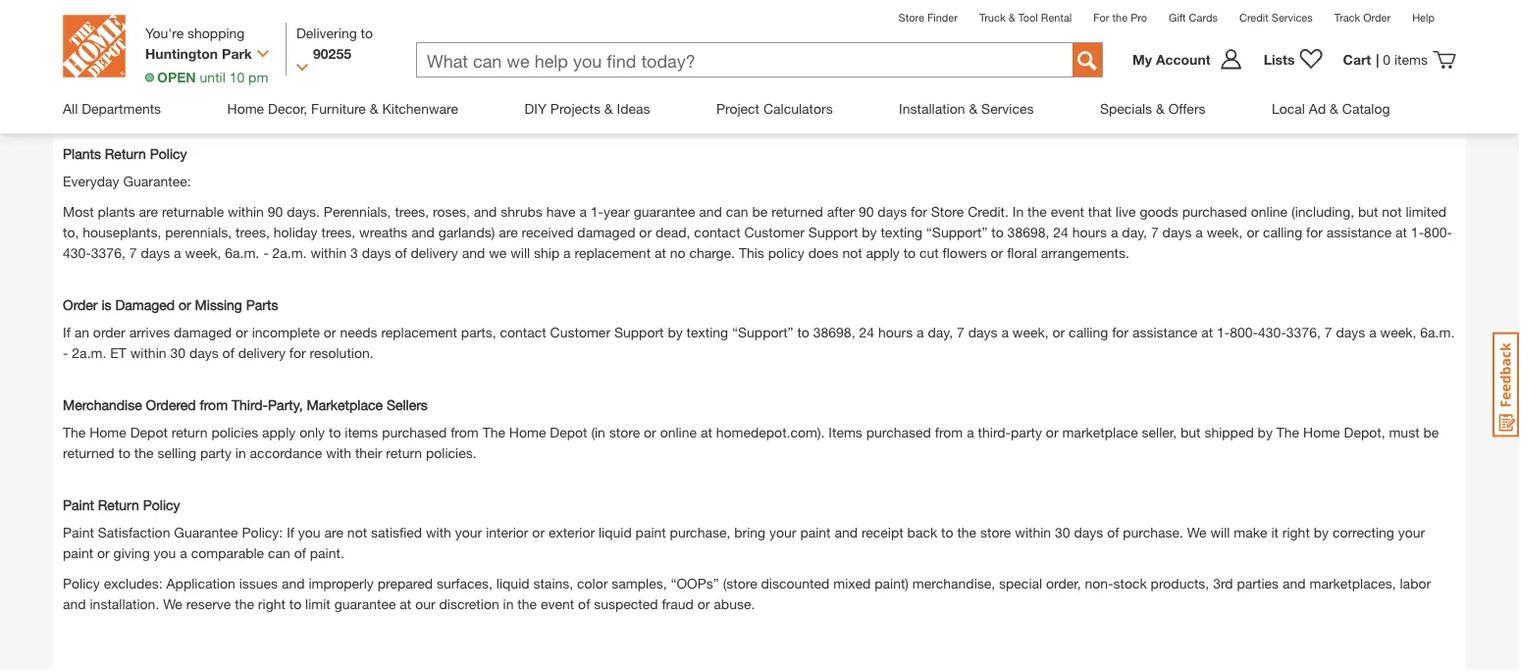Task type: vqa. For each thing, say whether or not it's contained in the screenshot.
bottommost THE "38698,"
yes



Task type: describe. For each thing, give the bounding box(es) containing it.
mail,
[[658, 73, 687, 90]]

help link
[[1412, 11, 1435, 24]]

apply inside most plants are returnable within 90 days. perennials, trees, roses, and shrubs have a 1-year guarantee and can be returned after 90 days for store credit. in the event that live goods purchased online (including, but not limited to, houseplants, perennials, trees, holiday trees, wreaths and garlands) are received damaged or dead, contact customer support by texting "support" to 38698, 24 hours a day, 7 days a week, or calling for assistance at 1-800- 430-3376, 7 days a week, 6a.m. - 2a.m. within 3 days of delivery and we will ship a replacement at no charge. this policy does not apply to cut flowers or floral arrangements.
[[866, 245, 900, 261]]

paint for paint return policy
[[63, 497, 94, 514]]

contact inside most plants are returnable within 90 days. perennials, trees, roses, and shrubs have a 1-year guarantee and can be returned after 90 days for store credit. in the event that live goods purchased online (including, but not limited to, houseplants, perennials, trees, holiday trees, wreaths and garlands) are received damaged or dead, contact customer support by texting "support" to 38698, 24 hours a day, 7 days a week, or calling for assistance at 1-800- 430-3376, 7 days a week, 6a.m. - 2a.m. within 3 days of delivery and we will ship a replacement at no charge. this policy does not apply to cut flowers or floral arrangements.
[[694, 224, 741, 241]]

customer inside most plants are returnable within 90 days. perennials, trees, roses, and shrubs have a 1-year guarantee and can be returned after 90 days for store credit. in the event that live goods purchased online (including, but not limited to, houseplants, perennials, trees, holiday trees, wreaths and garlands) are received damaged or dead, contact customer support by texting "support" to 38698, 24 hours a day, 7 days a week, or calling for assistance at 1-800- 430-3376, 7 days a week, 6a.m. - 2a.m. within 3 days of delivery and we will ship a replacement at no charge. this policy does not apply to cut flowers or floral arrangements.
[[744, 224, 805, 241]]

return for plants return policy
[[105, 146, 146, 162]]

your right correcting on the right bottom of page
[[1398, 525, 1425, 541]]

0 vertical spatial liquids
[[362, 73, 402, 90]]

local
[[1272, 100, 1305, 116]]

online inside most plants are returnable within 90 days. perennials, trees, roses, and shrubs have a 1-year guarantee and can be returned after 90 days for store credit. in the event that live goods purchased online (including, but not limited to, houseplants, perennials, trees, holiday trees, wreaths and garlands) are received damaged or dead, contact customer support by texting "support" to 38698, 24 hours a day, 7 days a week, or calling for assistance at 1-800- 430-3376, 7 days a week, 6a.m. - 2a.m. within 3 days of delivery and we will ship a replacement at no charge. this policy does not apply to cut flowers or floral arrangements.
[[1251, 204, 1288, 220]]

local ad & catalog link
[[1272, 83, 1390, 133]]

open
[[157, 69, 196, 85]]

please
[[495, 94, 536, 110]]

the down issues
[[235, 596, 254, 613]]

policy up pm
[[238, 46, 275, 62]]

floral
[[1007, 245, 1037, 261]]

received
[[522, 224, 574, 241]]

abuse.
[[714, 596, 755, 613]]

it
[[1271, 525, 1279, 541]]

purchase.
[[1123, 525, 1184, 541]]

plants return policy
[[63, 146, 187, 162]]

be inside due to safety hazards, items that use flammable liquids or gases cannot be returned through the mail, even if the item has been drained of these materials. this would include (but is not limited to) items such as lawn mowers, leaf blowers, and any other items that use flammable liquids or gases. please return products that use flammable liquids/gases or other hazardous materials to your local store.
[[508, 73, 524, 90]]

most
[[63, 204, 94, 220]]

1 horizontal spatial trees,
[[321, 224, 355, 241]]

non-
[[1085, 576, 1113, 592]]

or inside the policy excludes: application issues and improperly prepared surfaces, liquid stains, color samples, "oops" (store discounted mixed paint) merchandise, special order, non-stock products, 3rd parties and marketplaces, labor and installation. we reserve the right to limit guarantee at our discretion in the event of suspected fraud or abuse.
[[697, 596, 710, 613]]

0 horizontal spatial paint
[[63, 545, 93, 562]]

home decor, furniture & kitchenware
[[227, 100, 458, 116]]

items down park
[[204, 73, 237, 90]]

home left (in
[[509, 425, 546, 441]]

shopping
[[187, 25, 245, 41]]

most plants are returnable within 90 days. perennials, trees, roses, and shrubs have a 1-year guarantee and can be returned after 90 days for store credit. in the event that live goods purchased online (including, but not limited to, houseplants, perennials, trees, holiday trees, wreaths and garlands) are received damaged or dead, contact customer support by texting "support" to 38698, 24 hours a day, 7 days a week, or calling for assistance at 1-800- 430-3376, 7 days a week, 6a.m. - 2a.m. within 3 days of delivery and we will ship a replacement at no charge. this policy does not apply to cut flowers or floral arrangements.
[[63, 204, 1452, 261]]

800- inside most plants are returnable within 90 days. perennials, trees, roses, and shrubs have a 1-year guarantee and can be returned after 90 days for store credit. in the event that live goods purchased online (including, but not limited to, houseplants, perennials, trees, holiday trees, wreaths and garlands) are received damaged or dead, contact customer support by texting "support" to 38698, 24 hours a day, 7 days a week, or calling for assistance at 1-800- 430-3376, 7 days a week, 6a.m. - 2a.m. within 3 days of delivery and we will ship a replacement at no charge. this policy does not apply to cut flowers or floral arrangements.
[[1424, 224, 1452, 241]]

6a.m. inside if an order arrives damaged or incomplete or needs replacement parts, contact customer support by texting "support" to 38698, 24 hours a day, 7 days a week, or calling for assistance at 1-800-430-3376, 7 days a week, 6a.m. - 2a.m. et within 30 days of delivery for resolution.
[[1420, 325, 1455, 341]]

paint for paint satisfaction guarantee policy: if you are not satisfied with your interior or exterior liquid paint purchase, bring your paint and receipt back to the store within 30 days of purchase. we will make it right by correcting your paint or giving you a comparable can of paint.
[[63, 525, 94, 541]]

of left "purchase."
[[1107, 525, 1119, 541]]

not inside due to safety hazards, items that use flammable liquids or gases cannot be returned through the mail, even if the item has been drained of these materials. this would include (but is not limited to) items such as lawn mowers, leaf blowers, and any other items that use flammable liquids or gases. please return products that use flammable liquids/gases or other hazardous materials to your local store.
[[1174, 73, 1194, 90]]

parts
[[246, 297, 278, 313]]

my account link
[[1133, 48, 1254, 72]]

0 vertical spatial party
[[1011, 425, 1042, 441]]

local ad & catalog
[[1272, 100, 1390, 116]]

guarantee inside the policy excludes: application issues and improperly prepared surfaces, liquid stains, color samples, "oops" (store discounted mixed paint) merchandise, special order, non-stock products, 3rd parties and marketplaces, labor and installation. we reserve the right to limit guarantee at our discretion in the event of suspected fraud or abuse.
[[334, 596, 396, 613]]

for the pro
[[1094, 11, 1147, 24]]

to left the cut
[[904, 245, 916, 261]]

by inside if an order arrives damaged or incomplete or needs replacement parts, contact customer support by texting "support" to 38698, 24 hours a day, 7 days a week, or calling for assistance at 1-800-430-3376, 7 days a week, 6a.m. - 2a.m. et within 30 days of delivery for resolution.
[[668, 325, 683, 341]]

your left interior
[[455, 525, 482, 541]]

1 vertical spatial you
[[154, 545, 176, 562]]

policy up guarantee:
[[150, 146, 187, 162]]

blowers,
[[89, 94, 141, 110]]

0 vertical spatial 1-
[[591, 204, 604, 220]]

for the pro link
[[1094, 11, 1147, 24]]

& left tool
[[1009, 11, 1015, 24]]

guarantee inside most plants are returnable within 90 days. perennials, trees, roses, and shrubs have a 1-year guarantee and can be returned after 90 days for store credit. in the event that live goods purchased online (including, but not limited to, houseplants, perennials, trees, holiday trees, wreaths and garlands) are received damaged or dead, contact customer support by texting "support" to 38698, 24 hours a day, 7 days a week, or calling for assistance at 1-800- 430-3376, 7 days a week, 6a.m. - 2a.m. within 3 days of delivery and we will ship a replacement at no charge. this policy does not apply to cut flowers or floral arrangements.
[[634, 204, 695, 220]]

and down garlands)
[[462, 245, 485, 261]]

(in
[[591, 425, 605, 441]]

& right ad at the right of page
[[1330, 100, 1339, 116]]

installation
[[899, 100, 965, 116]]

2 90 from the left
[[859, 204, 874, 220]]

cut
[[920, 245, 939, 261]]

assistance inside if an order arrives damaged or incomplete or needs replacement parts, contact customer support by texting "support" to 38698, 24 hours a day, 7 days a week, or calling for assistance at 1-800-430-3376, 7 days a week, 6a.m. - 2a.m. et within 30 days of delivery for resolution.
[[1132, 325, 1198, 341]]

satisfaction
[[98, 525, 170, 541]]

arrives
[[129, 325, 170, 341]]

within inside 'paint satisfaction guarantee policy: if you are not satisfied with your interior or exterior liquid paint purchase, bring your paint and receipt back to the store within 30 days of purchase. we will make it right by correcting your paint or giving you a comparable can of paint.'
[[1015, 525, 1051, 541]]

the inside 'paint satisfaction guarantee policy: if you are not satisfied with your interior or exterior liquid paint purchase, bring your paint and receipt back to the store within 30 days of purchase. we will make it right by correcting your paint or giving you a comparable can of paint.'
[[957, 525, 977, 541]]

that left the furniture
[[270, 94, 294, 110]]

of inside most plants are returnable within 90 days. perennials, trees, roses, and shrubs have a 1-year guarantee and can be returned after 90 days for store credit. in the event that live goods purchased online (including, but not limited to, houseplants, perennials, trees, holiday trees, wreaths and garlands) are received damaged or dead, contact customer support by texting "support" to 38698, 24 hours a day, 7 days a week, or calling for assistance at 1-800- 430-3376, 7 days a week, 6a.m. - 2a.m. within 3 days of delivery and we will ship a replacement at no charge. this policy does not apply to cut flowers or floral arrangements.
[[395, 245, 407, 261]]

pro
[[1131, 11, 1147, 24]]

for down (including,
[[1306, 224, 1323, 241]]

home down merchandise
[[90, 425, 126, 441]]

event inside most plants are returnable within 90 days. perennials, trees, roses, and shrubs have a 1-year guarantee and can be returned after 90 days for store credit. in the event that live goods purchased online (including, but not limited to, houseplants, perennials, trees, holiday trees, wreaths and garlands) are received damaged or dead, contact customer support by texting "support" to 38698, 24 hours a day, 7 days a week, or calling for assistance at 1-800- 430-3376, 7 days a week, 6a.m. - 2a.m. within 3 days of delivery and we will ship a replacement at no charge. this policy does not apply to cut flowers or floral arrangements.
[[1051, 204, 1084, 220]]

store finder
[[899, 11, 958, 24]]

store finder link
[[899, 11, 958, 24]]

1 vertical spatial order
[[63, 297, 98, 313]]

the down stains,
[[518, 596, 537, 613]]

projects
[[550, 100, 601, 116]]

(but
[[1133, 73, 1157, 90]]

huntington park
[[145, 45, 252, 61]]

only
[[299, 425, 325, 441]]

damaged inside if an order arrives damaged or incomplete or needs replacement parts, contact customer support by texting "support" to 38698, 24 hours a day, 7 days a week, or calling for assistance at 1-800-430-3376, 7 days a week, 6a.m. - 2a.m. et within 30 days of delivery for resolution.
[[174, 325, 232, 341]]

not right (including,
[[1382, 204, 1402, 220]]

2a.m. inside if an order arrives damaged or incomplete or needs replacement parts, contact customer support by texting "support" to 38698, 24 hours a day, 7 days a week, or calling for assistance at 1-800-430-3376, 7 days a week, 6a.m. - 2a.m. et within 30 days of delivery for resolution.
[[72, 345, 106, 361]]

specials
[[1100, 100, 1152, 116]]

0 horizontal spatial use
[[269, 73, 291, 90]]

not inside 'paint satisfaction guarantee policy: if you are not satisfied with your interior or exterior liquid paint purchase, bring your paint and receipt back to the store within 30 days of purchase. we will make it right by correcting your paint or giving you a comparable can of paint.'
[[347, 525, 367, 541]]

we inside the policy excludes: application issues and improperly prepared surfaces, liquid stains, color samples, "oops" (store discounted mixed paint) merchandise, special order, non-stock products, 3rd parties and marketplaces, labor and installation. we reserve the right to limit guarantee at our discretion in the event of suspected fraud or abuse.
[[163, 596, 182, 613]]

and right parties
[[1283, 576, 1306, 592]]

materials
[[963, 94, 1019, 110]]

and down roses,
[[411, 224, 435, 241]]

until
[[200, 69, 225, 85]]

and inside due to safety hazards, items that use flammable liquids or gases cannot be returned through the mail, even if the item has been drained of these materials. this would include (but is not limited to) items such as lawn mowers, leaf blowers, and any other items that use flammable liquids or gases. please return products that use flammable liquids/gases or other hazardous materials to your local store.
[[144, 94, 168, 110]]

bring
[[734, 525, 766, 541]]

installation.
[[90, 596, 159, 613]]

ideas
[[617, 100, 650, 116]]

parts,
[[461, 325, 496, 341]]

and left installation.
[[63, 596, 86, 613]]

support inside most plants are returnable within 90 days. perennials, trees, roses, and shrubs have a 1-year guarantee and can be returned after 90 days for store credit. in the event that live goods purchased online (including, but not limited to, houseplants, perennials, trees, holiday trees, wreaths and garlands) are received damaged or dead, contact customer support by texting "support" to 38698, 24 hours a day, 7 days a week, or calling for assistance at 1-800- 430-3376, 7 days a week, 6a.m. - 2a.m. within 3 days of delivery and we will ship a replacement at no charge. this policy does not apply to cut flowers or floral arrangements.
[[808, 224, 858, 241]]

stock
[[1113, 576, 1147, 592]]

your right bring
[[769, 525, 796, 541]]

2 horizontal spatial from
[[935, 425, 963, 441]]

1 vertical spatial liquids
[[391, 94, 431, 110]]

1- inside if an order arrives damaged or incomplete or needs replacement parts, contact customer support by texting "support" to 38698, 24 hours a day, 7 days a week, or calling for assistance at 1-800-430-3376, 7 days a week, 6a.m. - 2a.m. et within 30 days of delivery for resolution.
[[1217, 325, 1230, 341]]

plants
[[63, 146, 101, 162]]

specials & offers link
[[1100, 83, 1206, 133]]

labor
[[1400, 576, 1431, 592]]

of inside if an order arrives damaged or incomplete or needs replacement parts, contact customer support by texting "support" to 38698, 24 hours a day, 7 days a week, or calling for assistance at 1-800-430-3376, 7 days a week, 6a.m. - 2a.m. et within 30 days of delivery for resolution.
[[222, 345, 234, 361]]

returned inside due to safety hazards, items that use flammable liquids or gases cannot be returned through the mail, even if the item has been drained of these materials. this would include (but is not limited to) items such as lawn mowers, leaf blowers, and any other items that use flammable liquids or gases. please return products that use flammable liquids/gases or other hazardous materials to your local store.
[[528, 73, 579, 90]]

hours inside if an order arrives damaged or incomplete or needs replacement parts, contact customer support by texting "support" to 38698, 24 hours a day, 7 days a week, or calling for assistance at 1-800-430-3376, 7 days a week, 6a.m. - 2a.m. et within 30 days of delivery for resolution.
[[878, 325, 913, 341]]

issues
[[239, 576, 278, 592]]

paint satisfaction guarantee policy: if you are not satisfied with your interior or exterior liquid paint purchase, bring your paint and receipt back to the store within 30 days of purchase. we will make it right by correcting your paint or giving you a comparable can of paint.
[[63, 525, 1425, 562]]

items up "mowers,"
[[1395, 52, 1428, 68]]

shrubs
[[501, 204, 543, 220]]

0 vertical spatial are
[[139, 204, 158, 220]]

and inside 'paint satisfaction guarantee policy: if you are not satisfied with your interior or exterior liquid paint purchase, bring your paint and receipt back to the store within 30 days of purchase. we will make it right by correcting your paint or giving you a comparable can of paint.'
[[835, 525, 858, 541]]

to inside 'paint satisfaction guarantee policy: if you are not satisfied with your interior or exterior liquid paint purchase, bring your paint and receipt back to the store within 30 days of purchase. we will make it right by correcting your paint or giving you a comparable can of paint.'
[[941, 525, 953, 541]]

can inside most plants are returnable within 90 days. perennials, trees, roses, and shrubs have a 1-year guarantee and can be returned after 90 days for store credit. in the event that live goods purchased online (including, but not limited to, houseplants, perennials, trees, holiday trees, wreaths and garlands) are received damaged or dead, contact customer support by texting "support" to 38698, 24 hours a day, 7 days a week, or calling for assistance at 1-800- 430-3376, 7 days a week, 6a.m. - 2a.m. within 3 days of delivery and we will ship a replacement at no charge. this policy does not apply to cut flowers or floral arrangements.
[[726, 204, 748, 220]]

my
[[1133, 52, 1152, 68]]

2 other from the left
[[860, 94, 892, 110]]

0 vertical spatial return
[[193, 46, 234, 62]]

my account
[[1133, 52, 1211, 68]]

not right does
[[842, 245, 862, 261]]

liquid inside 'paint satisfaction guarantee policy: if you are not satisfied with your interior or exterior liquid paint purchase, bring your paint and receipt back to the store within 30 days of purchase. we will make it right by correcting your paint or giving you a comparable can of paint.'
[[599, 525, 632, 541]]

but inside the home depot return policies apply only to items purchased from the home depot (in store or online at homedepot.com). items purchased from a third-party or marketplace seller, but shipped by the home depot, must be returned to the selling party in accordance with their return policies.
[[1181, 425, 1201, 441]]

policy up satisfaction
[[143, 497, 180, 514]]

0 horizontal spatial trees,
[[236, 224, 270, 241]]

"support" inside if an order arrives damaged or incomplete or needs replacement parts, contact customer support by texting "support" to 38698, 24 hours a day, 7 days a week, or calling for assistance at 1-800-430-3376, 7 days a week, 6a.m. - 2a.m. et within 30 days of delivery for resolution.
[[732, 325, 793, 341]]

to right materials
[[1023, 94, 1035, 110]]

lists
[[1264, 52, 1295, 68]]

& right the furniture
[[370, 100, 378, 116]]

the right for
[[1112, 11, 1128, 24]]

2 horizontal spatial use
[[666, 94, 688, 110]]

1 horizontal spatial you
[[298, 525, 321, 541]]

reserve
[[186, 596, 231, 613]]

1 horizontal spatial order
[[1363, 11, 1391, 24]]

policy inside the policy excludes: application issues and improperly prepared surfaces, liquid stains, color samples, "oops" (store discounted mixed paint) merchandise, special order, non-stock products, 3rd parties and marketplaces, labor and installation. we reserve the right to limit guarantee at our discretion in the event of suspected fraud or abuse.
[[63, 576, 100, 592]]

credit.
[[968, 204, 1009, 220]]

comparable
[[191, 545, 264, 562]]

feedback link image
[[1493, 332, 1519, 438]]

diy
[[524, 100, 547, 116]]

these
[[914, 73, 947, 90]]

1 horizontal spatial use
[[297, 94, 319, 110]]

0 horizontal spatial store
[[899, 11, 924, 24]]

items down lists
[[1262, 73, 1295, 90]]

year
[[604, 204, 630, 220]]

for up the cut
[[911, 204, 927, 220]]

0 horizontal spatial return
[[171, 425, 208, 441]]

hazardous materials return policy
[[63, 46, 275, 62]]

project
[[716, 100, 760, 116]]

finder
[[927, 11, 958, 24]]

days.
[[287, 204, 320, 220]]

apply inside the home depot return policies apply only to items purchased from the home depot (in store or online at homedepot.com). items purchased from a third-party or marketplace seller, but shipped by the home depot, must be returned to the selling party in accordance with their return policies.
[[262, 425, 296, 441]]

the home depot logo link
[[63, 15, 126, 78]]

right inside 'paint satisfaction guarantee policy: if you are not satisfied with your interior or exterior liquid paint purchase, bring your paint and receipt back to the store within 30 days of purchase. we will make it right by correcting your paint or giving you a comparable can of paint.'
[[1282, 525, 1310, 541]]

- inside if an order arrives damaged or incomplete or needs replacement parts, contact customer support by texting "support" to 38698, 24 hours a day, 7 days a week, or calling for assistance at 1-800-430-3376, 7 days a week, 6a.m. - 2a.m. et within 30 days of delivery for resolution.
[[63, 345, 68, 361]]

30 inside if an order arrives damaged or incomplete or needs replacement parts, contact customer support by texting "support" to 38698, 24 hours a day, 7 days a week, or calling for assistance at 1-800-430-3376, 7 days a week, 6a.m. - 2a.m. et within 30 days of delivery for resolution.
[[170, 345, 185, 361]]

to right due
[[91, 73, 104, 90]]

if inside 'paint satisfaction guarantee policy: if you are not satisfied with your interior or exterior liquid paint purchase, bring your paint and receipt back to the store within 30 days of purchase. we will make it right by correcting your paint or giving you a comparable can of paint.'
[[287, 525, 294, 541]]

the home depot image
[[63, 15, 126, 78]]

hours inside most plants are returnable within 90 days. perennials, trees, roses, and shrubs have a 1-year guarantee and can be returned after 90 days for store credit. in the event that live goods purchased online (including, but not limited to, houseplants, perennials, trees, holiday trees, wreaths and garlands) are received damaged or dead, contact customer support by texting "support" to 38698, 24 hours a day, 7 days a week, or calling for assistance at 1-800- 430-3376, 7 days a week, 6a.m. - 2a.m. within 3 days of delivery and we will ship a replacement at no charge. this policy does not apply to cut flowers or floral arrangements.
[[1072, 224, 1107, 241]]

& down materials.
[[969, 100, 978, 116]]

replacement inside if an order arrives damaged or incomplete or needs replacement parts, contact customer support by texting "support" to 38698, 24 hours a day, 7 days a week, or calling for assistance at 1-800-430-3376, 7 days a week, 6a.m. - 2a.m. et within 30 days of delivery for resolution.
[[381, 325, 457, 341]]

3
[[350, 245, 358, 261]]

store inside 'paint satisfaction guarantee policy: if you are not satisfied with your interior or exterior liquid paint purchase, bring your paint and receipt back to the store within 30 days of purchase. we will make it right by correcting your paint or giving you a comparable can of paint.'
[[980, 525, 1011, 541]]

2 the from the left
[[482, 425, 505, 441]]

store inside the home depot return policies apply only to items purchased from the home depot (in store or online at homedepot.com). items purchased from a third-party or marketplace seller, but shipped by the home depot, must be returned to the selling party in accordance with their return policies.
[[609, 425, 640, 441]]

3376, inside most plants are returnable within 90 days. perennials, trees, roses, and shrubs have a 1-year guarantee and can be returned after 90 days for store credit. in the event that live goods purchased online (including, but not limited to, houseplants, perennials, trees, holiday trees, wreaths and garlands) are received damaged or dead, contact customer support by texting "support" to 38698, 24 hours a day, 7 days a week, or calling for assistance at 1-800- 430-3376, 7 days a week, 6a.m. - 2a.m. within 3 days of delivery and we will ship a replacement at no charge. this policy does not apply to cut flowers or floral arrangements.
[[91, 245, 125, 261]]

policies
[[211, 425, 258, 441]]

with inside the home depot return policies apply only to items purchased from the home depot (in store or online at homedepot.com). items purchased from a third-party or marketplace seller, but shipped by the home depot, must be returned to the selling party in accordance with their return policies.
[[326, 445, 351, 461]]

1 horizontal spatial purchased
[[866, 425, 931, 441]]

the right if
[[734, 73, 754, 90]]

third-
[[978, 425, 1011, 441]]

that down mail, at left
[[638, 94, 662, 110]]

support inside if an order arrives damaged or incomplete or needs replacement parts, contact customer support by texting "support" to 38698, 24 hours a day, 7 days a week, or calling for assistance at 1-800-430-3376, 7 days a week, 6a.m. - 2a.m. et within 30 days of delivery for resolution.
[[614, 325, 664, 341]]

1 vertical spatial services
[[982, 100, 1034, 116]]

in inside the policy excludes: application issues and improperly prepared surfaces, liquid stains, color samples, "oops" (store discounted mixed paint) merchandise, special order, non-stock products, 3rd parties and marketplaces, labor and installation. we reserve the right to limit guarantee at our discretion in the event of suspected fraud or abuse.
[[503, 596, 514, 613]]

and up garlands)
[[474, 204, 497, 220]]

0 vertical spatial services
[[1272, 11, 1313, 24]]

after
[[827, 204, 855, 220]]

& left "offers"
[[1156, 100, 1165, 116]]

this inside most plants are returnable within 90 days. perennials, trees, roses, and shrubs have a 1-year guarantee and can be returned after 90 days for store credit. in the event that live goods purchased online (including, but not limited to, houseplants, perennials, trees, holiday trees, wreaths and garlands) are received damaged or dead, contact customer support by texting "support" to 38698, 24 hours a day, 7 days a week, or calling for assistance at 1-800- 430-3376, 7 days a week, 6a.m. - 2a.m. within 3 days of delivery and we will ship a replacement at no charge. this policy does not apply to cut flowers or floral arrangements.
[[739, 245, 764, 261]]

& left ideas
[[604, 100, 613, 116]]

for down incomplete
[[289, 345, 306, 361]]

that down park
[[241, 73, 265, 90]]

in
[[1013, 204, 1024, 220]]

holiday
[[274, 224, 318, 241]]

have
[[546, 204, 576, 220]]

materials.
[[951, 73, 1011, 90]]

be inside the home depot return policies apply only to items purchased from the home depot (in store or online at homedepot.com). items purchased from a third-party or marketplace seller, but shipped by the home depot, must be returned to the selling party in accordance with their return policies.
[[1423, 425, 1439, 441]]

returned inside most plants are returnable within 90 days. perennials, trees, roses, and shrubs have a 1-year guarantee and can be returned after 90 days for store credit. in the event that live goods purchased online (including, but not limited to, houseplants, perennials, trees, holiday trees, wreaths and garlands) are received damaged or dead, contact customer support by texting "support" to 38698, 24 hours a day, 7 days a week, or calling for assistance at 1-800- 430-3376, 7 days a week, 6a.m. - 2a.m. within 3 days of delivery and we will ship a replacement at no charge. this policy does not apply to cut flowers or floral arrangements.
[[772, 204, 823, 220]]

a inside 'paint satisfaction guarantee policy: if you are not satisfied with your interior or exterior liquid paint purchase, bring your paint and receipt back to the store within 30 days of purchase. we will make it right by correcting your paint or giving you a comparable can of paint.'
[[180, 545, 187, 562]]

1 90 from the left
[[268, 204, 283, 220]]

to up paint return policy
[[118, 445, 131, 461]]

0 horizontal spatial purchased
[[382, 425, 447, 441]]

and right issues
[[282, 576, 305, 592]]

by inside 'paint satisfaction guarantee policy: if you are not satisfied with your interior or exterior liquid paint purchase, bring your paint and receipt back to the store within 30 days of purchase. we will make it right by correcting your paint or giving you a comparable can of paint.'
[[1314, 525, 1329, 541]]

to right the delivering
[[361, 25, 373, 41]]

online inside the home depot return policies apply only to items purchased from the home depot (in store or online at homedepot.com). items purchased from a third-party or marketplace seller, but shipped by the home depot, must be returned to the selling party in accordance with their return policies.
[[660, 425, 697, 441]]

if inside if an order arrives damaged or incomplete or needs replacement parts, contact customer support by texting "support" to 38698, 24 hours a day, 7 days a week, or calling for assistance at 1-800-430-3376, 7 days a week, 6a.m. - 2a.m. et within 30 days of delivery for resolution.
[[63, 325, 70, 341]]

order
[[93, 325, 125, 341]]

1 horizontal spatial paint
[[636, 525, 666, 541]]

goods
[[1140, 204, 1179, 220]]

marketplace
[[1062, 425, 1138, 441]]

plants
[[98, 204, 135, 220]]

item
[[758, 73, 784, 90]]

2 horizontal spatial paint
[[800, 525, 831, 541]]

replacement inside most plants are returnable within 90 days. perennials, trees, roses, and shrubs have a 1-year guarantee and can be returned after 90 days for store credit. in the event that live goods purchased online (including, but not limited to, houseplants, perennials, trees, holiday trees, wreaths and garlands) are received damaged or dead, contact customer support by texting "support" to 38698, 24 hours a day, 7 days a week, or calling for assistance at 1-800- 430-3376, 7 days a week, 6a.m. - 2a.m. within 3 days of delivery and we will ship a replacement at no charge. this policy does not apply to cut flowers or floral arrangements.
[[575, 245, 651, 261]]



Task type: locate. For each thing, give the bounding box(es) containing it.
does
[[808, 245, 839, 261]]

if left an
[[63, 325, 70, 341]]

0 horizontal spatial event
[[541, 596, 574, 613]]

24 inside most plants are returnable within 90 days. perennials, trees, roses, and shrubs have a 1-year guarantee and can be returned after 90 days for store credit. in the event that live goods purchased online (including, but not limited to, houseplants, perennials, trees, holiday trees, wreaths and garlands) are received damaged or dead, contact customer support by texting "support" to 38698, 24 hours a day, 7 days a week, or calling for assistance at 1-800- 430-3376, 7 days a week, 6a.m. - 2a.m. within 3 days of delivery and we will ship a replacement at no charge. this policy does not apply to cut flowers or floral arrangements.
[[1053, 224, 1069, 241]]

0 vertical spatial limited
[[1198, 73, 1239, 90]]

party down policies
[[200, 445, 232, 461]]

38698, down does
[[813, 325, 855, 341]]

can inside 'paint satisfaction guarantee policy: if you are not satisfied with your interior or exterior liquid paint purchase, bring your paint and receipt back to the store within 30 days of purchase. we will make it right by correcting your paint or giving you a comparable can of paint.'
[[268, 545, 290, 562]]

that inside most plants are returnable within 90 days. perennials, trees, roses, and shrubs have a 1-year guarantee and can be returned after 90 days for store credit. in the event that live goods purchased online (including, but not limited to, houseplants, perennials, trees, holiday trees, wreaths and garlands) are received damaged or dead, contact customer support by texting "support" to 38698, 24 hours a day, 7 days a week, or calling for assistance at 1-800- 430-3376, 7 days a week, 6a.m. - 2a.m. within 3 days of delivery and we will ship a replacement at no charge. this policy does not apply to cut flowers or floral arrangements.
[[1088, 204, 1112, 220]]

0 horizontal spatial depot
[[130, 425, 168, 441]]

are inside 'paint satisfaction guarantee policy: if you are not satisfied with your interior or exterior liquid paint purchase, bring your paint and receipt back to the store within 30 days of purchase. we will make it right by correcting your paint or giving you a comparable can of paint.'
[[324, 525, 343, 541]]

1 horizontal spatial party
[[1011, 425, 1042, 441]]

1 horizontal spatial depot
[[550, 425, 587, 441]]

receipt
[[862, 525, 904, 541]]

online right (in
[[660, 425, 697, 441]]

1 vertical spatial hours
[[878, 325, 913, 341]]

1 vertical spatial can
[[268, 545, 290, 562]]

truck
[[979, 11, 1006, 24]]

0 items
[[1383, 52, 1428, 68]]

3rd
[[1213, 576, 1233, 592]]

1 horizontal spatial replacement
[[575, 245, 651, 261]]

within
[[228, 204, 264, 220], [311, 245, 347, 261], [130, 345, 166, 361], [1015, 525, 1051, 541]]

that left live
[[1088, 204, 1112, 220]]

30
[[170, 345, 185, 361], [1055, 525, 1070, 541]]

0 horizontal spatial 1-
[[591, 204, 604, 220]]

3 the from the left
[[1277, 425, 1300, 441]]

for down arrangements.
[[1112, 325, 1129, 341]]

items down pm
[[233, 94, 266, 110]]

credit services
[[1239, 11, 1313, 24]]

of left paint.
[[294, 545, 306, 562]]

but inside most plants are returnable within 90 days. perennials, trees, roses, and shrubs have a 1-year guarantee and can be returned after 90 days for store credit. in the event that live goods purchased online (including, but not limited to, houseplants, perennials, trees, holiday trees, wreaths and garlands) are received damaged or dead, contact customer support by texting "support" to 38698, 24 hours a day, 7 days a week, or calling for assistance at 1-800- 430-3376, 7 days a week, 6a.m. - 2a.m. within 3 days of delivery and we will ship a replacement at no charge. this policy does not apply to cut flowers or floral arrangements.
[[1358, 204, 1378, 220]]

0 horizontal spatial 430-
[[63, 245, 91, 261]]

such
[[1299, 73, 1329, 90]]

1 other from the left
[[197, 94, 229, 110]]

1 horizontal spatial 6a.m.
[[1420, 325, 1455, 341]]

None text field
[[417, 43, 1053, 79]]

- inside most plants are returnable within 90 days. perennials, trees, roses, and shrubs have a 1-year guarantee and can be returned after 90 days for store credit. in the event that live goods purchased online (including, but not limited to, houseplants, perennials, trees, holiday trees, wreaths and garlands) are received damaged or dead, contact customer support by texting "support" to 38698, 24 hours a day, 7 days a week, or calling for assistance at 1-800- 430-3376, 7 days a week, 6a.m. - 2a.m. within 3 days of delivery and we will ship a replacement at no charge. this policy does not apply to cut flowers or floral arrangements.
[[263, 245, 268, 261]]

store
[[899, 11, 924, 24], [931, 204, 964, 220]]

services right credit
[[1272, 11, 1313, 24]]

1 vertical spatial is
[[101, 297, 111, 313]]

0 vertical spatial contact
[[694, 224, 741, 241]]

6a.m. left feedback link image
[[1420, 325, 1455, 341]]

1 horizontal spatial hours
[[1072, 224, 1107, 241]]

0 horizontal spatial hours
[[878, 325, 913, 341]]

800- inside if an order arrives damaged or incomplete or needs replacement parts, contact customer support by texting "support" to 38698, 24 hours a day, 7 days a week, or calling for assistance at 1-800-430-3376, 7 days a week, 6a.m. - 2a.m. et within 30 days of delivery for resolution.
[[1230, 325, 1258, 341]]

1 vertical spatial 3376,
[[1286, 325, 1321, 341]]

0 horizontal spatial from
[[200, 397, 228, 413]]

calling inside if an order arrives damaged or incomplete or needs replacement parts, contact customer support by texting "support" to 38698, 24 hours a day, 7 days a week, or calling for assistance at 1-800-430-3376, 7 days a week, 6a.m. - 2a.m. et within 30 days of delivery for resolution.
[[1069, 325, 1108, 341]]

with
[[326, 445, 351, 461], [426, 525, 451, 541]]

and
[[144, 94, 168, 110], [474, 204, 497, 220], [699, 204, 722, 220], [411, 224, 435, 241], [462, 245, 485, 261], [835, 525, 858, 541], [282, 576, 305, 592], [1283, 576, 1306, 592], [63, 596, 86, 613]]

at inside the policy excludes: application issues and improperly prepared surfaces, liquid stains, color samples, "oops" (store discounted mixed paint) merchandise, special order, non-stock products, 3rd parties and marketplaces, labor and installation. we reserve the right to limit guarantee at our discretion in the event of suspected fraud or abuse.
[[400, 596, 411, 613]]

assistance inside most plants are returnable within 90 days. perennials, trees, roses, and shrubs have a 1-year guarantee and can be returned after 90 days for store credit. in the event that live goods purchased online (including, but not limited to, houseplants, perennials, trees, holiday trees, wreaths and garlands) are received damaged or dead, contact customer support by texting "support" to 38698, 24 hours a day, 7 days a week, or calling for assistance at 1-800- 430-3376, 7 days a week, 6a.m. - 2a.m. within 3 days of delivery and we will ship a replacement at no charge. this policy does not apply to cut flowers or floral arrangements.
[[1327, 224, 1392, 241]]

0 vertical spatial be
[[508, 73, 524, 90]]

days inside 'paint satisfaction guarantee policy: if you are not satisfied with your interior or exterior liquid paint purchase, bring your paint and receipt back to the store within 30 days of purchase. we will make it right by correcting your paint or giving you a comparable can of paint.'
[[1074, 525, 1103, 541]]

to right only
[[329, 425, 341, 441]]

delivery down incomplete
[[238, 345, 285, 361]]

this left policy
[[739, 245, 764, 261]]

order,
[[1046, 576, 1081, 592]]

2 depot from the left
[[550, 425, 587, 441]]

the
[[1112, 11, 1128, 24], [634, 73, 654, 90], [734, 73, 754, 90], [1028, 204, 1047, 220], [134, 445, 154, 461], [957, 525, 977, 541], [235, 596, 254, 613], [518, 596, 537, 613]]

returned down merchandise
[[63, 445, 114, 461]]

will
[[510, 245, 530, 261], [1210, 525, 1230, 541]]

truck & tool rental
[[979, 11, 1072, 24]]

everyday guarantee:
[[63, 173, 191, 190]]

be right must
[[1423, 425, 1439, 441]]

et
[[110, 345, 126, 361]]

parties
[[1237, 576, 1279, 592]]

- up "parts"
[[263, 245, 268, 261]]

products,
[[1151, 576, 1209, 592]]

or
[[406, 73, 418, 90], [435, 94, 447, 110], [844, 94, 856, 110], [639, 224, 652, 241], [1247, 224, 1259, 241], [991, 245, 1003, 261], [179, 297, 191, 313], [236, 325, 248, 341], [324, 325, 336, 341], [1053, 325, 1065, 341], [644, 425, 656, 441], [1046, 425, 1058, 441], [532, 525, 545, 541], [97, 545, 110, 562], [697, 596, 710, 613]]

paint inside 'paint satisfaction guarantee policy: if you are not satisfied with your interior or exterior liquid paint purchase, bring your paint and receipt back to the store within 30 days of purchase. we will make it right by correcting your paint or giving you a comparable can of paint.'
[[63, 525, 94, 541]]

any
[[171, 94, 193, 110]]

home decor, furniture & kitchenware link
[[227, 83, 458, 133]]

in inside the home depot return policies apply only to items purchased from the home depot (in store or online at homedepot.com). items purchased from a third-party or marketplace seller, but shipped by the home depot, must be returned to the selling party in accordance with their return policies.
[[235, 445, 246, 461]]

within left 3
[[311, 245, 347, 261]]

1 horizontal spatial 3376,
[[1286, 325, 1321, 341]]

0 horizontal spatial contact
[[500, 325, 546, 341]]

prepared
[[378, 576, 433, 592]]

430- inside if an order arrives damaged or incomplete or needs replacement parts, contact customer support by texting "support" to 38698, 24 hours a day, 7 days a week, or calling for assistance at 1-800-430-3376, 7 days a week, 6a.m. - 2a.m. et within 30 days of delivery for resolution.
[[1258, 325, 1286, 341]]

2 horizontal spatial are
[[499, 224, 518, 241]]

1 horizontal spatial in
[[503, 596, 514, 613]]

1 depot from the left
[[130, 425, 168, 441]]

1 paint from the top
[[63, 497, 94, 514]]

day, inside most plants are returnable within 90 days. perennials, trees, roses, and shrubs have a 1-year guarantee and can be returned after 90 days for store credit. in the event that live goods purchased online (including, but not limited to, houseplants, perennials, trees, holiday trees, wreaths and garlands) are received damaged or dead, contact customer support by texting "support" to 38698, 24 hours a day, 7 days a week, or calling for assistance at 1-800- 430-3376, 7 days a week, 6a.m. - 2a.m. within 3 days of delivery and we will ship a replacement at no charge. this policy does not apply to cut flowers or floral arrangements.
[[1122, 224, 1147, 241]]

if
[[63, 325, 70, 341], [287, 525, 294, 541]]

if an order arrives damaged or incomplete or needs replacement parts, contact customer support by texting "support" to 38698, 24 hours a day, 7 days a week, or calling for assistance at 1-800-430-3376, 7 days a week, 6a.m. - 2a.m. et within 30 days of delivery for resolution.
[[63, 325, 1455, 361]]

damaged
[[577, 224, 635, 241], [174, 325, 232, 341]]

submit search image
[[1078, 51, 1097, 71]]

38698, inside most plants are returnable within 90 days. perennials, trees, roses, and shrubs have a 1-year guarantee and can be returned after 90 days for store credit. in the event that live goods purchased online (including, but not limited to, houseplants, perennials, trees, holiday trees, wreaths and garlands) are received damaged or dead, contact customer support by texting "support" to 38698, 24 hours a day, 7 days a week, or calling for assistance at 1-800- 430-3376, 7 days a week, 6a.m. - 2a.m. within 3 days of delivery and we will ship a replacement at no charge. this policy does not apply to cut flowers or floral arrangements.
[[1008, 224, 1050, 241]]

to
[[361, 25, 373, 41], [91, 73, 104, 90], [1023, 94, 1035, 110], [991, 224, 1004, 241], [904, 245, 916, 261], [797, 325, 810, 341], [329, 425, 341, 441], [118, 445, 131, 461], [941, 525, 953, 541], [289, 596, 301, 613]]

1 horizontal spatial limited
[[1406, 204, 1447, 220]]

day, inside if an order arrives damaged or incomplete or needs replacement parts, contact customer support by texting "support" to 38698, 24 hours a day, 7 days a week, or calling for assistance at 1-800-430-3376, 7 days a week, 6a.m. - 2a.m. et within 30 days of delivery for resolution.
[[928, 325, 953, 341]]

you right the "giving"
[[154, 545, 176, 562]]

calling down arrangements.
[[1069, 325, 1108, 341]]

"support" inside most plants are returnable within 90 days. perennials, trees, roses, and shrubs have a 1-year guarantee and can be returned after 90 days for store credit. in the event that live goods purchased online (including, but not limited to, houseplants, perennials, trees, holiday trees, wreaths and garlands) are received damaged or dead, contact customer support by texting "support" to 38698, 24 hours a day, 7 days a week, or calling for assistance at 1-800- 430-3376, 7 days a week, 6a.m. - 2a.m. within 3 days of delivery and we will ship a replacement at no charge. this policy does not apply to cut flowers or floral arrangements.
[[926, 224, 988, 241]]

event inside the policy excludes: application issues and improperly prepared surfaces, liquid stains, color samples, "oops" (store discounted mixed paint) merchandise, special order, non-stock products, 3rd parties and marketplaces, labor and installation. we reserve the right to limit guarantee at our discretion in the event of suspected fraud or abuse.
[[541, 596, 574, 613]]

you're
[[145, 25, 184, 41]]

store left finder
[[899, 11, 924, 24]]

1 vertical spatial paint
[[63, 525, 94, 541]]

0
[[1383, 52, 1391, 68]]

purchased
[[1182, 204, 1247, 220], [382, 425, 447, 441], [866, 425, 931, 441]]

in down policies
[[235, 445, 246, 461]]

policies.
[[426, 445, 477, 461]]

truck & tool rental link
[[979, 11, 1072, 24]]

and up charge.
[[699, 204, 722, 220]]

1 horizontal spatial returned
[[528, 73, 579, 90]]

0 horizontal spatial right
[[258, 596, 285, 613]]

from up policies
[[200, 397, 228, 413]]

0 horizontal spatial liquid
[[496, 576, 530, 592]]

returned up policy
[[772, 204, 823, 220]]

2 horizontal spatial the
[[1277, 425, 1300, 441]]

0 vertical spatial right
[[1282, 525, 1310, 541]]

merchandise ordered from third-party, marketplace sellers
[[63, 397, 428, 413]]

policy excludes: application issues and improperly prepared surfaces, liquid stains, color samples, "oops" (store discounted mixed paint) merchandise, special order, non-stock products, 3rd parties and marketplaces, labor and installation. we reserve the right to limit guarantee at our discretion in the event of suspected fraud or abuse.
[[63, 576, 1431, 613]]

0 horizontal spatial replacement
[[381, 325, 457, 341]]

30 inside 'paint satisfaction guarantee policy: if you are not satisfied with your interior or exterior liquid paint purchase, bring your paint and receipt back to the store within 30 days of purchase. we will make it right by correcting your paint or giving you a comparable can of paint.'
[[1055, 525, 1070, 541]]

1 horizontal spatial 2a.m.
[[272, 245, 307, 261]]

delivery
[[411, 245, 458, 261], [238, 345, 285, 361]]

contact right parts,
[[500, 325, 546, 341]]

items up "their"
[[345, 425, 378, 441]]

0 horizontal spatial 24
[[859, 325, 874, 341]]

- left et
[[63, 345, 68, 361]]

excludes:
[[104, 576, 163, 592]]

1 horizontal spatial is
[[1160, 73, 1170, 90]]

customer
[[744, 224, 805, 241], [550, 325, 610, 341]]

texting inside if an order arrives damaged or incomplete or needs replacement parts, contact customer support by texting "support" to 38698, 24 hours a day, 7 days a week, or calling for assistance at 1-800-430-3376, 7 days a week, 6a.m. - 2a.m. et within 30 days of delivery for resolution.
[[687, 325, 728, 341]]

discretion
[[439, 596, 499, 613]]

guarantee up 'dead,'
[[634, 204, 695, 220]]

at inside if an order arrives damaged or incomplete or needs replacement parts, contact customer support by texting "support" to 38698, 24 hours a day, 7 days a week, or calling for assistance at 1-800-430-3376, 7 days a week, 6a.m. - 2a.m. et within 30 days of delivery for resolution.
[[1201, 325, 1213, 341]]

selling
[[157, 445, 196, 461]]

within inside if an order arrives damaged or incomplete or needs replacement parts, contact customer support by texting "support" to 38698, 24 hours a day, 7 days a week, or calling for assistance at 1-800-430-3376, 7 days a week, 6a.m. - 2a.m. et within 30 days of delivery for resolution.
[[130, 345, 166, 361]]

replacement
[[575, 245, 651, 261], [381, 325, 457, 341]]

(including,
[[1292, 204, 1354, 220]]

return down shopping
[[193, 46, 234, 62]]

1 vertical spatial apply
[[262, 425, 296, 441]]

materials
[[133, 46, 189, 62]]

0 horizontal spatial can
[[268, 545, 290, 562]]

liquid left stains,
[[496, 576, 530, 592]]

0 horizontal spatial you
[[154, 545, 176, 562]]

0 vertical spatial event
[[1051, 204, 1084, 220]]

at inside the home depot return policies apply only to items purchased from the home depot (in store or online at homedepot.com). items purchased from a third-party or marketplace seller, but shipped by the home depot, must be returned to the selling party in accordance with their return policies.
[[701, 425, 712, 441]]

limited inside most plants are returnable within 90 days. perennials, trees, roses, and shrubs have a 1-year guarantee and can be returned after 90 days for store credit. in the event that live goods purchased online (including, but not limited to, houseplants, perennials, trees, holiday trees, wreaths and garlands) are received damaged or dead, contact customer support by texting "support" to 38698, 24 hours a day, 7 days a week, or calling for assistance at 1-800- 430-3376, 7 days a week, 6a.m. - 2a.m. within 3 days of delivery and we will ship a replacement at no charge. this policy does not apply to cut flowers or floral arrangements.
[[1406, 204, 1447, 220]]

0 vertical spatial this
[[1015, 73, 1040, 90]]

of inside due to safety hazards, items that use flammable liquids or gases cannot be returned through the mail, even if the item has been drained of these materials. this would include (but is not limited to) items such as lawn mowers, leaf blowers, and any other items that use flammable liquids or gases. please return products that use flammable liquids/gases or other hazardous materials to your local store.
[[898, 73, 910, 90]]

1 vertical spatial in
[[503, 596, 514, 613]]

6a.m. inside most plants are returnable within 90 days. perennials, trees, roses, and shrubs have a 1-year guarantee and can be returned after 90 days for store credit. in the event that live goods purchased online (including, but not limited to, houseplants, perennials, trees, holiday trees, wreaths and garlands) are received damaged or dead, contact customer support by texting "support" to 38698, 24 hours a day, 7 days a week, or calling for assistance at 1-800- 430-3376, 7 days a week, 6a.m. - 2a.m. within 3 days of delivery and we will ship a replacement at no charge. this policy does not apply to cut flowers or floral arrangements.
[[225, 245, 259, 261]]

1 horizontal spatial 24
[[1053, 224, 1069, 241]]

1 horizontal spatial if
[[287, 525, 294, 541]]

0 horizontal spatial calling
[[1069, 325, 1108, 341]]

perennials,
[[165, 224, 232, 241]]

paint left purchase,
[[636, 525, 666, 541]]

"support" up 'flowers'
[[926, 224, 988, 241]]

replacement down the year
[[575, 245, 651, 261]]

that
[[241, 73, 265, 90], [270, 94, 294, 110], [638, 94, 662, 110], [1088, 204, 1112, 220]]

we
[[489, 245, 507, 261]]

this
[[1015, 73, 1040, 90], [739, 245, 764, 261]]

trees, left the holiday
[[236, 224, 270, 241]]

0 vertical spatial paint
[[63, 497, 94, 514]]

is inside due to safety hazards, items that use flammable liquids or gases cannot be returned through the mail, even if the item has been drained of these materials. this would include (but is not limited to) items such as lawn mowers, leaf blowers, and any other items that use flammable liquids or gases. please return products that use flammable liquids/gases or other hazardous materials to your local store.
[[1160, 73, 1170, 90]]

delivery down garlands)
[[411, 245, 458, 261]]

1 vertical spatial 38698,
[[813, 325, 855, 341]]

damaged inside most plants are returnable within 90 days. perennials, trees, roses, and shrubs have a 1-year guarantee and can be returned after 90 days for store credit. in the event that live goods purchased online (including, but not limited to, houseplants, perennials, trees, holiday trees, wreaths and garlands) are received damaged or dead, contact customer support by texting "support" to 38698, 24 hours a day, 7 days a week, or calling for assistance at 1-800- 430-3376, 7 days a week, 6a.m. - 2a.m. within 3 days of delivery and we will ship a replacement at no charge. this policy does not apply to cut flowers or floral arrangements.
[[577, 224, 635, 241]]

and left receipt on the right bottom of page
[[835, 525, 858, 541]]

10
[[229, 69, 245, 85]]

leaf
[[63, 94, 85, 110]]

2 horizontal spatial returned
[[772, 204, 823, 220]]

huntington
[[145, 45, 218, 61]]

calling down (including,
[[1263, 224, 1302, 241]]

store.
[[1102, 94, 1137, 110]]

1 vertical spatial store
[[931, 204, 964, 220]]

is up order
[[101, 297, 111, 313]]

1 horizontal spatial store
[[980, 525, 1011, 541]]

0 horizontal spatial but
[[1181, 425, 1201, 441]]

0 horizontal spatial guarantee
[[334, 596, 396, 613]]

diy projects & ideas link
[[524, 83, 650, 133]]

can up charge.
[[726, 204, 748, 220]]

0 vertical spatial store
[[899, 11, 924, 24]]

1 vertical spatial online
[[660, 425, 697, 441]]

0 vertical spatial 800-
[[1424, 224, 1452, 241]]

merchandise
[[63, 397, 142, 413]]

1 vertical spatial 800-
[[1230, 325, 1258, 341]]

1 horizontal spatial guarantee
[[634, 204, 695, 220]]

0 horizontal spatial assistance
[[1132, 325, 1198, 341]]

0 horizontal spatial customer
[[550, 325, 610, 341]]

purchased inside most plants are returnable within 90 days. perennials, trees, roses, and shrubs have a 1-year guarantee and can be returned after 90 days for store credit. in the event that live goods purchased online (including, but not limited to, houseplants, perennials, trees, holiday trees, wreaths and garlands) are received damaged or dead, contact customer support by texting "support" to 38698, 24 hours a day, 7 days a week, or calling for assistance at 1-800- 430-3376, 7 days a week, 6a.m. - 2a.m. within 3 days of delivery and we will ship a replacement at no charge. this policy does not apply to cut flowers or floral arrangements.
[[1182, 204, 1247, 220]]

1 vertical spatial but
[[1181, 425, 1201, 441]]

2a.m.
[[272, 245, 307, 261], [72, 345, 106, 361]]

purchased right items
[[866, 425, 931, 441]]

1 horizontal spatial return
[[386, 445, 422, 461]]

from left third-
[[935, 425, 963, 441]]

will right we
[[510, 245, 530, 261]]

1 horizontal spatial online
[[1251, 204, 1288, 220]]

the inside most plants are returnable within 90 days. perennials, trees, roses, and shrubs have a 1-year guarantee and can be returned after 90 days for store credit. in the event that live goods purchased online (including, but not limited to, houseplants, perennials, trees, holiday trees, wreaths and garlands) are received damaged or dead, contact customer support by texting "support" to 38698, 24 hours a day, 7 days a week, or calling for assistance at 1-800- 430-3376, 7 days a week, 6a.m. - 2a.m. within 3 days of delivery and we will ship a replacement at no charge. this policy does not apply to cut flowers or floral arrangements.
[[1028, 204, 1047, 220]]

store inside most plants are returnable within 90 days. perennials, trees, roses, and shrubs have a 1-year guarantee and can be returned after 90 days for store credit. in the event that live goods purchased online (including, but not limited to, houseplants, perennials, trees, holiday trees, wreaths and garlands) are received damaged or dead, contact customer support by texting "support" to 38698, 24 hours a day, 7 days a week, or calling for assistance at 1-800- 430-3376, 7 days a week, 6a.m. - 2a.m. within 3 days of delivery and we will ship a replacement at no charge. this policy does not apply to cut flowers or floral arrangements.
[[931, 204, 964, 220]]

shipped
[[1205, 425, 1254, 441]]

credit services link
[[1239, 11, 1313, 24]]

3376, inside if an order arrives damaged or incomplete or needs replacement parts, contact customer support by texting "support" to 38698, 24 hours a day, 7 days a week, or calling for assistance at 1-800-430-3376, 7 days a week, 6a.m. - 2a.m. et within 30 days of delivery for resolution.
[[1286, 325, 1321, 341]]

0 vertical spatial 30
[[170, 345, 185, 361]]

not left satisfied
[[347, 525, 367, 541]]

back
[[907, 525, 937, 541]]

2 horizontal spatial 1-
[[1411, 224, 1424, 241]]

by inside most plants are returnable within 90 days. perennials, trees, roses, and shrubs have a 1-year guarantee and can be returned after 90 days for store credit. in the event that live goods purchased online (including, but not limited to, houseplants, perennials, trees, holiday trees, wreaths and garlands) are received damaged or dead, contact customer support by texting "support" to 38698, 24 hours a day, 7 days a week, or calling for assistance at 1-800- 430-3376, 7 days a week, 6a.m. - 2a.m. within 3 days of delivery and we will ship a replacement at no charge. this policy does not apply to cut flowers or floral arrangements.
[[862, 224, 877, 241]]

38698, up the floral on the right top
[[1008, 224, 1050, 241]]

of inside the policy excludes: application issues and improperly prepared surfaces, liquid stains, color samples, "oops" (store discounted mixed paint) merchandise, special order, non-stock products, 3rd parties and marketplaces, labor and installation. we reserve the right to limit guarantee at our discretion in the event of suspected fraud or abuse.
[[578, 596, 590, 613]]

limited inside due to safety hazards, items that use flammable liquids or gases cannot be returned through the mail, even if the item has been drained of these materials. this would include (but is not limited to) items such as lawn mowers, leaf blowers, and any other items that use flammable liquids or gases. please return products that use flammable liquids/gases or other hazardous materials to your local store.
[[1198, 73, 1239, 90]]

will inside 'paint satisfaction guarantee policy: if you are not satisfied with your interior or exterior liquid paint purchase, bring your paint and receipt back to the store within 30 days of purchase. we will make it right by correcting your paint or giving you a comparable can of paint.'
[[1210, 525, 1230, 541]]

track order
[[1334, 11, 1391, 24]]

0 horizontal spatial party
[[200, 445, 232, 461]]

texting down charge.
[[687, 325, 728, 341]]

return for paint return policy
[[98, 497, 139, 514]]

0 horizontal spatial this
[[739, 245, 764, 261]]

live
[[1116, 204, 1136, 220]]

be left after
[[752, 204, 768, 220]]

38698,
[[1008, 224, 1050, 241], [813, 325, 855, 341]]

calling inside most plants are returnable within 90 days. perennials, trees, roses, and shrubs have a 1-year guarantee and can be returned after 90 days for store credit. in the event that live goods purchased online (including, but not limited to, houseplants, perennials, trees, holiday trees, wreaths and garlands) are received damaged or dead, contact customer support by texting "support" to 38698, 24 hours a day, 7 days a week, or calling for assistance at 1-800- 430-3376, 7 days a week, 6a.m. - 2a.m. within 3 days of delivery and we will ship a replacement at no charge. this policy does not apply to cut flowers or floral arrangements.
[[1263, 224, 1302, 241]]

day, down live
[[1122, 224, 1147, 241]]

pm
[[248, 69, 268, 85]]

home left depot,
[[1303, 425, 1340, 441]]

in right the discretion
[[503, 596, 514, 613]]

0 vertical spatial you
[[298, 525, 321, 541]]

90 left days.
[[268, 204, 283, 220]]

with inside 'paint satisfaction guarantee policy: if you are not satisfied with your interior or exterior liquid paint purchase, bring your paint and receipt back to the store within 30 days of purchase. we will make it right by correcting your paint or giving you a comparable can of paint.'
[[426, 525, 451, 541]]

if right policy: on the bottom left of the page
[[287, 525, 294, 541]]

days
[[878, 204, 907, 220], [1163, 224, 1192, 241], [141, 245, 170, 261], [362, 245, 391, 261], [968, 325, 998, 341], [1336, 325, 1365, 341], [189, 345, 219, 361], [1074, 525, 1103, 541]]

6a.m. down perennials,
[[225, 245, 259, 261]]

project calculators link
[[716, 83, 833, 133]]

liquid inside the policy excludes: application issues and improperly prepared surfaces, liquid stains, color samples, "oops" (store discounted mixed paint) merchandise, special order, non-stock products, 3rd parties and marketplaces, labor and installation. we reserve the right to limit guarantee at our discretion in the event of suspected fraud or abuse.
[[496, 576, 530, 592]]

be inside most plants are returnable within 90 days. perennials, trees, roses, and shrubs have a 1-year guarantee and can be returned after 90 days for store credit. in the event that live goods purchased online (including, but not limited to, houseplants, perennials, trees, holiday trees, wreaths and garlands) are received damaged or dead, contact customer support by texting "support" to 38698, 24 hours a day, 7 days a week, or calling for assistance at 1-800- 430-3376, 7 days a week, 6a.m. - 2a.m. within 3 days of delivery and we will ship a replacement at no charge. this policy does not apply to cut flowers or floral arrangements.
[[752, 204, 768, 220]]

1 horizontal spatial 90
[[859, 204, 874, 220]]

will inside most plants are returnable within 90 days. perennials, trees, roses, and shrubs have a 1-year guarantee and can be returned after 90 days for store credit. in the event that live goods purchased online (including, but not limited to, houseplants, perennials, trees, holiday trees, wreaths and garlands) are received damaged or dead, contact customer support by texting "support" to 38698, 24 hours a day, 7 days a week, or calling for assistance at 1-800- 430-3376, 7 days a week, 6a.m. - 2a.m. within 3 days of delivery and we will ship a replacement at no charge. this policy does not apply to cut flowers or floral arrangements.
[[510, 245, 530, 261]]

liquids up kitchenware
[[362, 73, 402, 90]]

customer down the ship
[[550, 325, 610, 341]]

texting inside most plants are returnable within 90 days. perennials, trees, roses, and shrubs have a 1-year guarantee and can be returned after 90 days for store credit. in the event that live goods purchased online (including, but not limited to, houseplants, perennials, trees, holiday trees, wreaths and garlands) are received damaged or dead, contact customer support by texting "support" to 38698, 24 hours a day, 7 days a week, or calling for assistance at 1-800- 430-3376, 7 days a week, 6a.m. - 2a.m. within 3 days of delivery and we will ship a replacement at no charge. this policy does not apply to cut flowers or floral arrangements.
[[881, 224, 923, 241]]

to down credit.
[[991, 224, 1004, 241]]

from up policies.
[[451, 425, 479, 441]]

services down materials.
[[982, 100, 1034, 116]]

2 horizontal spatial trees,
[[395, 204, 429, 220]]

by inside the home depot return policies apply only to items purchased from the home depot (in store or online at homedepot.com). items purchased from a third-party or marketplace seller, but shipped by the home depot, must be returned to the selling party in accordance with their return policies.
[[1258, 425, 1273, 441]]

0 vertical spatial return
[[540, 94, 576, 110]]

items inside the home depot return policies apply only to items purchased from the home depot (in store or online at homedepot.com). items purchased from a third-party or marketplace seller, but shipped by the home depot, must be returned to the selling party in accordance with their return policies.
[[345, 425, 378, 441]]

6a.m.
[[225, 245, 259, 261], [1420, 325, 1455, 341]]

wreaths
[[359, 224, 408, 241]]

24 inside if an order arrives damaged or incomplete or needs replacement parts, contact customer support by texting "support" to 38698, 24 hours a day, 7 days a week, or calling for assistance at 1-800-430-3376, 7 days a week, 6a.m. - 2a.m. et within 30 days of delivery for resolution.
[[859, 325, 874, 341]]

2a.m. inside most plants are returnable within 90 days. perennials, trees, roses, and shrubs have a 1-year guarantee and can be returned after 90 days for store credit. in the event that live goods purchased online (including, but not limited to, houseplants, perennials, trees, holiday trees, wreaths and garlands) are received damaged or dead, contact customer support by texting "support" to 38698, 24 hours a day, 7 days a week, or calling for assistance at 1-800- 430-3376, 7 days a week, 6a.m. - 2a.m. within 3 days of delivery and we will ship a replacement at no charge. this policy does not apply to cut flowers or floral arrangements.
[[272, 245, 307, 261]]

38698, inside if an order arrives damaged or incomplete or needs replacement parts, contact customer support by texting "support" to 38698, 24 hours a day, 7 days a week, or calling for assistance at 1-800-430-3376, 7 days a week, 6a.m. - 2a.m. et within 30 days of delivery for resolution.
[[813, 325, 855, 341]]

this inside due to safety hazards, items that use flammable liquids or gases cannot be returned through the mail, even if the item has been drained of these materials. this would include (but is not limited to) items such as lawn mowers, leaf blowers, and any other items that use flammable liquids or gases. please return products that use flammable liquids/gases or other hazardous materials to your local store.
[[1015, 73, 1040, 90]]

with right satisfied
[[426, 525, 451, 541]]

be
[[508, 73, 524, 90], [752, 204, 768, 220], [1423, 425, 1439, 441]]

rental
[[1041, 11, 1072, 24]]

everyday
[[63, 173, 119, 190]]

(store
[[723, 576, 757, 592]]

1 vertical spatial this
[[739, 245, 764, 261]]

1 vertical spatial returned
[[772, 204, 823, 220]]

home down "10"
[[227, 100, 264, 116]]

1 horizontal spatial other
[[860, 94, 892, 110]]

not
[[1174, 73, 1194, 90], [1382, 204, 1402, 220], [842, 245, 862, 261], [347, 525, 367, 541]]

0 horizontal spatial damaged
[[174, 325, 232, 341]]

color
[[577, 576, 608, 592]]

day, down the cut
[[928, 325, 953, 341]]

will left make on the bottom
[[1210, 525, 1230, 541]]

online left (including,
[[1251, 204, 1288, 220]]

90 right after
[[859, 204, 874, 220]]

to down policy
[[797, 325, 810, 341]]

returned up the diy on the top left of page
[[528, 73, 579, 90]]

contact inside if an order arrives damaged or incomplete or needs replacement parts, contact customer support by texting "support" to 38698, 24 hours a day, 7 days a week, or calling for assistance at 1-800-430-3376, 7 days a week, 6a.m. - 2a.m. et within 30 days of delivery for resolution.
[[500, 325, 546, 341]]

0 horizontal spatial are
[[139, 204, 158, 220]]

return inside due to safety hazards, items that use flammable liquids or gases cannot be returned through the mail, even if the item has been drained of these materials. this would include (but is not limited to) items such as lawn mowers, leaf blowers, and any other items that use flammable liquids or gases. please return products that use flammable liquids/gases or other hazardous materials to your local store.
[[540, 94, 576, 110]]

paint)
[[875, 576, 909, 592]]

1 vertical spatial liquid
[[496, 576, 530, 592]]

store left credit.
[[931, 204, 964, 220]]

1 horizontal spatial services
[[1272, 11, 1313, 24]]

a inside the home depot return policies apply only to items purchased from the home depot (in store or online at homedepot.com). items purchased from a third-party or marketplace seller, but shipped by the home depot, must be returned to the selling party in accordance with their return policies.
[[967, 425, 974, 441]]

all
[[63, 100, 78, 116]]

track order link
[[1334, 11, 1391, 24]]

0 vertical spatial delivery
[[411, 245, 458, 261]]

the inside the home depot return policies apply only to items purchased from the home depot (in store or online at homedepot.com). items purchased from a third-party or marketplace seller, but shipped by the home depot, must be returned to the selling party in accordance with their return policies.
[[134, 445, 154, 461]]

with left "their"
[[326, 445, 351, 461]]

1 horizontal spatial event
[[1051, 204, 1084, 220]]

day,
[[1122, 224, 1147, 241], [928, 325, 953, 341]]

delivery inside if an order arrives damaged or incomplete or needs replacement parts, contact customer support by texting "support" to 38698, 24 hours a day, 7 days a week, or calling for assistance at 1-800-430-3376, 7 days a week, 6a.m. - 2a.m. et within 30 days of delivery for resolution.
[[238, 345, 285, 361]]

2 paint from the top
[[63, 525, 94, 541]]

0 horizontal spatial 2a.m.
[[72, 345, 106, 361]]

to inside the policy excludes: application issues and improperly prepared surfaces, liquid stains, color samples, "oops" (store discounted mixed paint) merchandise, special order, non-stock products, 3rd parties and marketplaces, labor and installation. we reserve the right to limit guarantee at our discretion in the event of suspected fraud or abuse.
[[289, 596, 301, 613]]

1 the from the left
[[63, 425, 86, 441]]

to right back
[[941, 525, 953, 541]]

gift
[[1169, 11, 1186, 24]]

party
[[1011, 425, 1042, 441], [200, 445, 232, 461]]

within up perennials,
[[228, 204, 264, 220]]

discounted
[[761, 576, 830, 592]]

we
[[1187, 525, 1207, 541], [163, 596, 182, 613]]

the left mail, at left
[[634, 73, 654, 90]]

event up arrangements.
[[1051, 204, 1084, 220]]

"support" down policy
[[732, 325, 793, 341]]

party left "marketplace"
[[1011, 425, 1042, 441]]

as
[[1333, 73, 1347, 90]]

returned inside the home depot return policies apply only to items purchased from the home depot (in store or online at homedepot.com). items purchased from a third-party or marketplace seller, but shipped by the home depot, must be returned to the selling party in accordance with their return policies.
[[63, 445, 114, 461]]

return right "their"
[[386, 445, 422, 461]]

depot,
[[1344, 425, 1385, 441]]

order right track
[[1363, 11, 1391, 24]]

1 vertical spatial delivery
[[238, 345, 285, 361]]

0 horizontal spatial day,
[[928, 325, 953, 341]]

430- inside most plants are returnable within 90 days. perennials, trees, roses, and shrubs have a 1-year guarantee and can be returned after 90 days for store credit. in the event that live goods purchased online (including, but not limited to, houseplants, perennials, trees, holiday trees, wreaths and garlands) are received damaged or dead, contact customer support by texting "support" to 38698, 24 hours a day, 7 days a week, or calling for assistance at 1-800- 430-3376, 7 days a week, 6a.m. - 2a.m. within 3 days of delivery and we will ship a replacement at no charge. this policy does not apply to cut flowers or floral arrangements.
[[63, 245, 91, 261]]

make
[[1234, 525, 1267, 541]]

to inside if an order arrives damaged or incomplete or needs replacement parts, contact customer support by texting "support" to 38698, 24 hours a day, 7 days a week, or calling for assistance at 1-800-430-3376, 7 days a week, 6a.m. - 2a.m. et within 30 days of delivery for resolution.
[[797, 325, 810, 341]]

0 vertical spatial replacement
[[575, 245, 651, 261]]

limit
[[305, 596, 331, 613]]

1 vertical spatial we
[[163, 596, 182, 613]]

contact up charge.
[[694, 224, 741, 241]]

furniture
[[311, 100, 366, 116]]

we inside 'paint satisfaction guarantee policy: if you are not satisfied with your interior or exterior liquid paint purchase, bring your paint and receipt back to the store within 30 days of purchase. we will make it right by correcting your paint or giving you a comparable can of paint.'
[[1187, 525, 1207, 541]]

1 horizontal spatial but
[[1358, 204, 1378, 220]]

delivery inside most plants are returnable within 90 days. perennials, trees, roses, and shrubs have a 1-year guarantee and can be returned after 90 days for store credit. in the event that live goods purchased online (including, but not limited to, houseplants, perennials, trees, holiday trees, wreaths and garlands) are received damaged or dead, contact customer support by texting "support" to 38698, 24 hours a day, 7 days a week, or calling for assistance at 1-800- 430-3376, 7 days a week, 6a.m. - 2a.m. within 3 days of delivery and we will ship a replacement at no charge. this policy does not apply to cut flowers or floral arrangements.
[[411, 245, 458, 261]]

you up paint.
[[298, 525, 321, 541]]

paint left the "giving"
[[63, 545, 93, 562]]

0 vertical spatial order
[[1363, 11, 1391, 24]]

0 vertical spatial 2a.m.
[[272, 245, 307, 261]]

this left would
[[1015, 73, 1040, 90]]

1 horizontal spatial are
[[324, 525, 343, 541]]

guarantee down improperly
[[334, 596, 396, 613]]

customer inside if an order arrives damaged or incomplete or needs replacement parts, contact customer support by texting "support" to 38698, 24 hours a day, 7 days a week, or calling for assistance at 1-800-430-3376, 7 days a week, 6a.m. - 2a.m. et within 30 days of delivery for resolution.
[[550, 325, 610, 341]]

purchase,
[[670, 525, 730, 541]]

None text field
[[417, 43, 1053, 79]]

specials & offers
[[1100, 100, 1206, 116]]

0 vertical spatial 24
[[1053, 224, 1069, 241]]

liquids down gases
[[391, 94, 431, 110]]

the right back
[[957, 525, 977, 541]]

week,
[[1207, 224, 1243, 241], [185, 245, 221, 261], [1013, 325, 1049, 341], [1380, 325, 1417, 341]]

right inside the policy excludes: application issues and improperly prepared surfaces, liquid stains, color samples, "oops" (store discounted mixed paint) merchandise, special order, non-stock products, 3rd parties and marketplaces, labor and installation. we reserve the right to limit guarantee at our discretion in the event of suspected fraud or abuse.
[[258, 596, 285, 613]]

1 horizontal spatial from
[[451, 425, 479, 441]]

2 vertical spatial return
[[386, 445, 422, 461]]

apply left the cut
[[866, 245, 900, 261]]

0 vertical spatial texting
[[881, 224, 923, 241]]

damaged down missing
[[174, 325, 232, 341]]

use down 90255
[[297, 94, 319, 110]]

hours
[[1072, 224, 1107, 241], [878, 325, 913, 341]]

0 vertical spatial can
[[726, 204, 748, 220]]

calculators
[[763, 100, 833, 116]]

paint up discounted
[[800, 525, 831, 541]]



